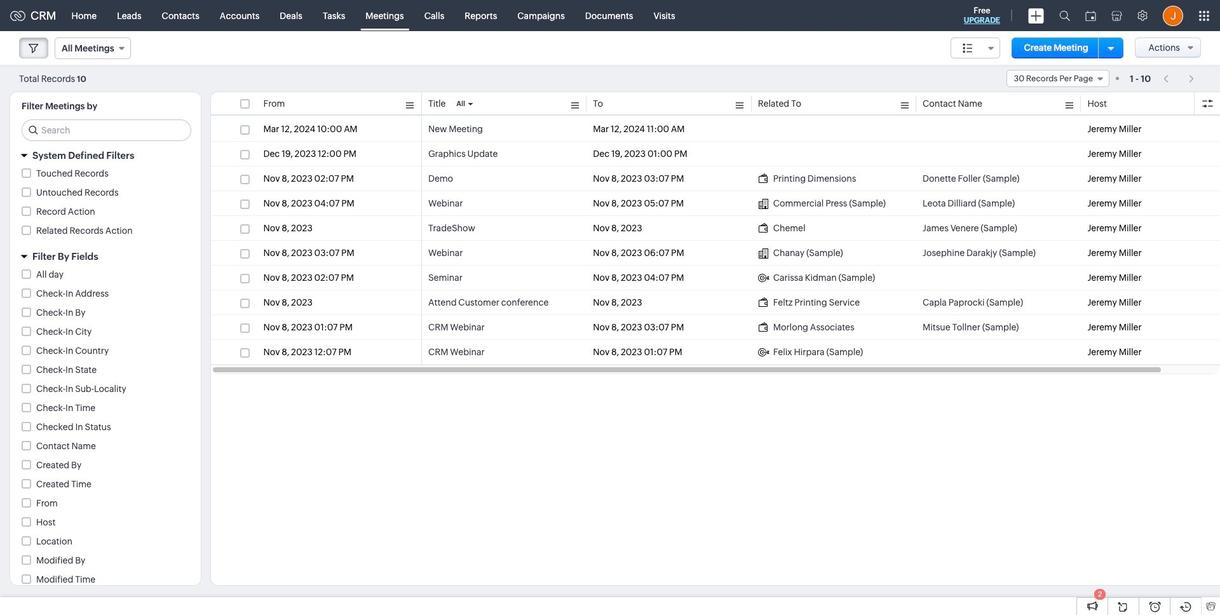 Task type: describe. For each thing, give the bounding box(es) containing it.
create menu image
[[1029, 8, 1045, 23]]

profile image
[[1164, 5, 1184, 26]]

search image
[[1060, 10, 1071, 21]]

none field size
[[951, 38, 1001, 59]]



Task type: locate. For each thing, give the bounding box(es) containing it.
size image
[[963, 43, 973, 54]]

None field
[[55, 38, 131, 59], [951, 38, 1001, 59], [1008, 70, 1110, 87], [55, 38, 131, 59], [1008, 70, 1110, 87]]

navigation
[[1158, 69, 1202, 88]]

search element
[[1052, 0, 1078, 31]]

Search text field
[[22, 120, 191, 141]]

row group
[[211, 117, 1221, 365]]

create menu element
[[1021, 0, 1052, 31]]

logo image
[[10, 10, 25, 21]]

calendar image
[[1086, 10, 1097, 21]]

profile element
[[1156, 0, 1192, 31]]



Task type: vqa. For each thing, say whether or not it's contained in the screenshot.
field
yes



